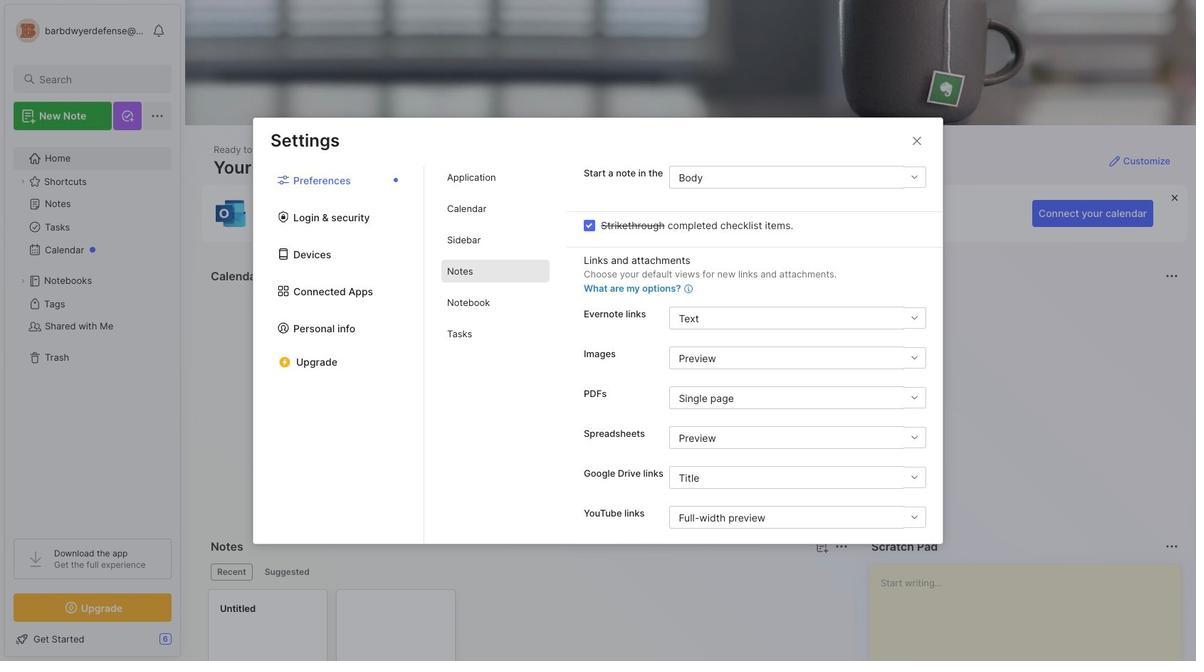 Task type: vqa. For each thing, say whether or not it's contained in the screenshot.
Expand Notebooks image
yes



Task type: locate. For each thing, give the bounding box(es) containing it.
expand notebooks image
[[19, 277, 27, 286]]

row group
[[208, 590, 464, 662]]

tab
[[442, 166, 550, 189], [442, 197, 550, 220], [442, 229, 550, 251], [442, 260, 550, 283], [442, 291, 550, 314], [442, 323, 550, 345], [211, 564, 253, 581], [258, 564, 316, 581]]

tree
[[5, 139, 180, 526]]

tree inside 'main' element
[[5, 139, 180, 526]]

main element
[[0, 0, 185, 662]]

tab list
[[254, 166, 424, 544], [424, 166, 567, 544], [211, 564, 846, 581]]

Choose default view option for Evernote links field
[[670, 307, 926, 330]]

none search field inside 'main' element
[[39, 71, 159, 88]]

close image
[[909, 132, 926, 149]]

Search text field
[[39, 73, 159, 86]]

None search field
[[39, 71, 159, 88]]

Choose default view option for Google Drive links field
[[670, 466, 926, 489]]



Task type: describe. For each thing, give the bounding box(es) containing it.
Start writing… text field
[[881, 565, 1181, 662]]

Choose default view option for Spreadsheets field
[[670, 427, 926, 449]]

Choose default view option for Images field
[[670, 347, 926, 370]]

Choose default view option for YouTube links field
[[670, 506, 926, 529]]

Choose default view option for PDFs field
[[670, 387, 926, 409]]

Select41 checkbox
[[584, 220, 595, 231]]

Start a new note in the body or title. field
[[670, 166, 926, 189]]



